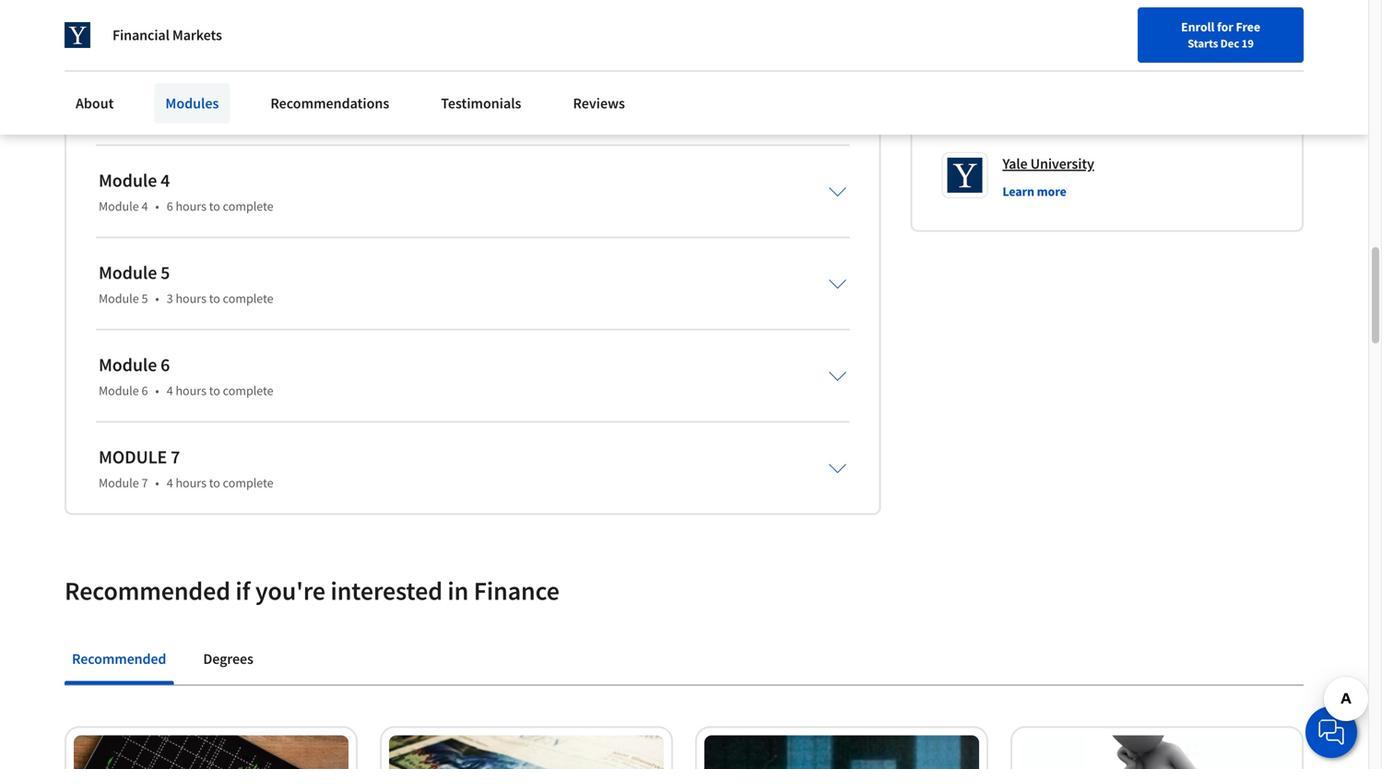 Task type: locate. For each thing, give the bounding box(es) containing it.
complete inside module 7 module 7 • 4 hours to complete
[[223, 475, 273, 491]]

4 down module
[[167, 475, 173, 491]]

menu item
[[981, 18, 1100, 78]]

2 hours from the top
[[176, 290, 207, 307]]

5
[[161, 261, 170, 284], [142, 290, 148, 307]]

5 up 3
[[161, 261, 170, 284]]

4 down modules link
[[161, 169, 170, 192]]

complete
[[223, 198, 273, 215], [223, 290, 273, 307], [223, 382, 273, 399], [223, 475, 273, 491]]

learners
[[1125, 39, 1169, 56]]

4 up module 5 module 5 • 3 hours to complete
[[142, 198, 148, 215]]

3 to from the top
[[209, 382, 220, 399]]

about link
[[65, 83, 125, 124]]

to for 5
[[209, 290, 220, 307]]

recommended for recommended if you're interested in finance
[[65, 575, 230, 607]]

2 complete from the top
[[223, 290, 273, 307]]

4 hours from the top
[[176, 475, 207, 491]]

1 vertical spatial recommended
[[72, 650, 166, 668]]

recommended
[[65, 575, 230, 607], [72, 650, 166, 668]]

hours for 6
[[176, 382, 207, 399]]

3
[[167, 290, 173, 307]]

yale university link
[[1003, 152, 1094, 175]]

module inside module 7 module 7 • 4 hours to complete
[[99, 475, 139, 491]]

markets
[[172, 26, 222, 44]]

3 complete from the top
[[223, 382, 273, 399]]

0 horizontal spatial 7
[[142, 475, 148, 491]]

for
[[1217, 18, 1234, 35]]

• inside module 6 module 6 • 4 hours to complete
[[155, 382, 159, 399]]

1 vertical spatial 6
[[161, 353, 170, 376]]

0 vertical spatial 6
[[167, 198, 173, 215]]

• for 7
[[155, 475, 159, 491]]

you're
[[255, 575, 326, 607]]

1 complete from the top
[[223, 198, 273, 215]]

reviews
[[573, 94, 625, 113]]

• left 3
[[155, 290, 159, 307]]

hours inside module 5 module 5 • 3 hours to complete
[[176, 290, 207, 307]]

hours for 4
[[176, 198, 207, 215]]

6
[[167, 198, 173, 215], [161, 353, 170, 376], [142, 382, 148, 399]]

• inside module 4 module 4 • 6 hours to complete
[[155, 198, 159, 215]]

hours inside module 6 module 6 • 4 hours to complete
[[176, 382, 207, 399]]

1 horizontal spatial 5
[[161, 261, 170, 284]]

hours for 5
[[176, 290, 207, 307]]

university
[[1031, 155, 1094, 173]]

to inside module 6 module 6 • 4 hours to complete
[[209, 382, 220, 399]]

4 complete from the top
[[223, 475, 273, 491]]

1 • from the top
[[155, 198, 159, 215]]

1 vertical spatial 5
[[142, 290, 148, 307]]

complete inside module 4 module 4 • 6 hours to complete
[[223, 198, 273, 215]]

3 hours from the top
[[176, 382, 207, 399]]

0 vertical spatial 5
[[161, 261, 170, 284]]

4 inside module 7 module 7 • 4 hours to complete
[[167, 475, 173, 491]]

6 up module 5 module 5 • 3 hours to complete
[[167, 198, 173, 215]]

4
[[161, 169, 170, 192], [142, 198, 148, 215], [167, 382, 173, 399], [167, 475, 173, 491]]

•
[[155, 198, 159, 215], [155, 290, 159, 307], [155, 382, 159, 399], [155, 475, 159, 491]]

2 to from the top
[[209, 290, 220, 307]]

19
[[1242, 36, 1254, 51]]

• down module
[[155, 475, 159, 491]]

7 right module
[[171, 446, 180, 469]]

4 to from the top
[[209, 475, 220, 491]]

degrees button
[[196, 637, 261, 681]]

• for 6
[[155, 382, 159, 399]]

testimonials
[[441, 94, 521, 113]]

1 to from the top
[[209, 198, 220, 215]]

2 • from the top
[[155, 290, 159, 307]]

1 horizontal spatial 7
[[171, 446, 180, 469]]

• for 4
[[155, 198, 159, 215]]

4 up module
[[167, 382, 173, 399]]

learn more button
[[1003, 182, 1067, 201]]

to inside module 7 module 7 • 4 hours to complete
[[209, 475, 220, 491]]

3 • from the top
[[155, 382, 159, 399]]

yale university
[[1003, 155, 1094, 173]]

to inside module 5 module 5 • 3 hours to complete
[[209, 290, 220, 307]]

7 module from the top
[[99, 475, 139, 491]]

recommended for recommended
[[72, 650, 166, 668]]

0 vertical spatial 7
[[171, 446, 180, 469]]

6 up module
[[142, 382, 148, 399]]

6 inside module 4 module 4 • 6 hours to complete
[[167, 198, 173, 215]]

recommended inside recommended button
[[72, 650, 166, 668]]

hours inside module 4 module 4 • 6 hours to complete
[[176, 198, 207, 215]]

7 down module
[[142, 475, 148, 491]]

about
[[76, 94, 114, 113]]

to inside module 4 module 4 • 6 hours to complete
[[209, 198, 220, 215]]

7
[[171, 446, 180, 469], [142, 475, 148, 491]]

• up module
[[155, 382, 159, 399]]

1 hours from the top
[[176, 198, 207, 215]]

hours inside module 7 module 7 • 4 hours to complete
[[176, 475, 207, 491]]

hours
[[176, 198, 207, 215], [176, 290, 207, 307], [176, 382, 207, 399], [176, 475, 207, 491]]

complete for module 7
[[223, 475, 273, 491]]

5 left 3
[[142, 290, 148, 307]]

• inside module 5 module 5 • 3 hours to complete
[[155, 290, 159, 307]]

0 horizontal spatial 5
[[142, 290, 148, 307]]

show notifications image
[[1119, 23, 1142, 45]]

learn
[[1003, 183, 1035, 200]]

dec
[[1221, 36, 1239, 51]]

0 vertical spatial recommended
[[65, 575, 230, 607]]

chat with us image
[[1317, 717, 1346, 747]]

module 6 module 6 • 4 hours to complete
[[99, 353, 273, 399]]

to for 4
[[209, 198, 220, 215]]

6 down 3
[[161, 353, 170, 376]]

• up module 5 module 5 • 3 hours to complete
[[155, 198, 159, 215]]

complete inside module 5 module 5 • 3 hours to complete
[[223, 290, 273, 307]]

• inside module 7 module 7 • 4 hours to complete
[[155, 475, 159, 491]]

1 vertical spatial 7
[[142, 475, 148, 491]]

4 • from the top
[[155, 475, 159, 491]]

module
[[99, 169, 157, 192], [99, 198, 139, 215], [99, 261, 157, 284], [99, 290, 139, 307], [99, 353, 157, 376], [99, 382, 139, 399], [99, 475, 139, 491]]

complete inside module 6 module 6 • 4 hours to complete
[[223, 382, 273, 399]]

to
[[209, 198, 220, 215], [209, 290, 220, 307], [209, 382, 220, 399], [209, 475, 220, 491]]



Task type: vqa. For each thing, say whether or not it's contained in the screenshot.
bottom 5
yes



Task type: describe. For each thing, give the bounding box(es) containing it.
recommendations link
[[259, 83, 400, 124]]

finance
[[474, 575, 560, 607]]

1,952,011
[[1071, 39, 1123, 56]]

starts
[[1188, 36, 1218, 51]]

module 5 module 5 • 3 hours to complete
[[99, 261, 273, 307]]

degrees
[[203, 650, 253, 668]]

1,952,011 learners
[[1071, 39, 1169, 56]]

enroll
[[1181, 18, 1215, 35]]

2 module from the top
[[99, 198, 139, 215]]

financial
[[113, 26, 169, 44]]

recommendation tabs tab list
[[65, 637, 1304, 685]]

2 vertical spatial 6
[[142, 382, 148, 399]]

6 module from the top
[[99, 382, 139, 399]]

testimonials link
[[430, 83, 532, 124]]

free
[[1236, 18, 1261, 35]]

recommendations
[[271, 94, 389, 113]]

if
[[236, 575, 250, 607]]

to for 6
[[209, 382, 220, 399]]

complete for module 4
[[223, 198, 273, 215]]

module 4 module 4 • 6 hours to complete
[[99, 169, 273, 215]]

hours for 7
[[176, 475, 207, 491]]

learn more
[[1003, 183, 1067, 200]]

modules link
[[154, 83, 230, 124]]

reviews link
[[562, 83, 636, 124]]

more
[[1037, 183, 1067, 200]]

in
[[448, 575, 469, 607]]

4 inside module 6 module 6 • 4 hours to complete
[[167, 382, 173, 399]]

modules
[[165, 94, 219, 113]]

recommended button
[[65, 637, 174, 681]]

interested
[[331, 575, 443, 607]]

recommended if you're interested in finance
[[65, 575, 560, 607]]

module
[[99, 446, 167, 469]]

complete for module 5
[[223, 290, 273, 307]]

enroll for free starts dec 19
[[1181, 18, 1261, 51]]

4 module from the top
[[99, 290, 139, 307]]

• for 5
[[155, 290, 159, 307]]

complete for module 6
[[223, 382, 273, 399]]

yale university image
[[65, 22, 90, 48]]

to for 7
[[209, 475, 220, 491]]

financial markets
[[113, 26, 222, 44]]

1 module from the top
[[99, 169, 157, 192]]

coursera image
[[22, 15, 139, 44]]

3 module from the top
[[99, 261, 157, 284]]

yale
[[1003, 155, 1028, 173]]

module 7 module 7 • 4 hours to complete
[[99, 446, 273, 491]]

5 module from the top
[[99, 353, 157, 376]]



